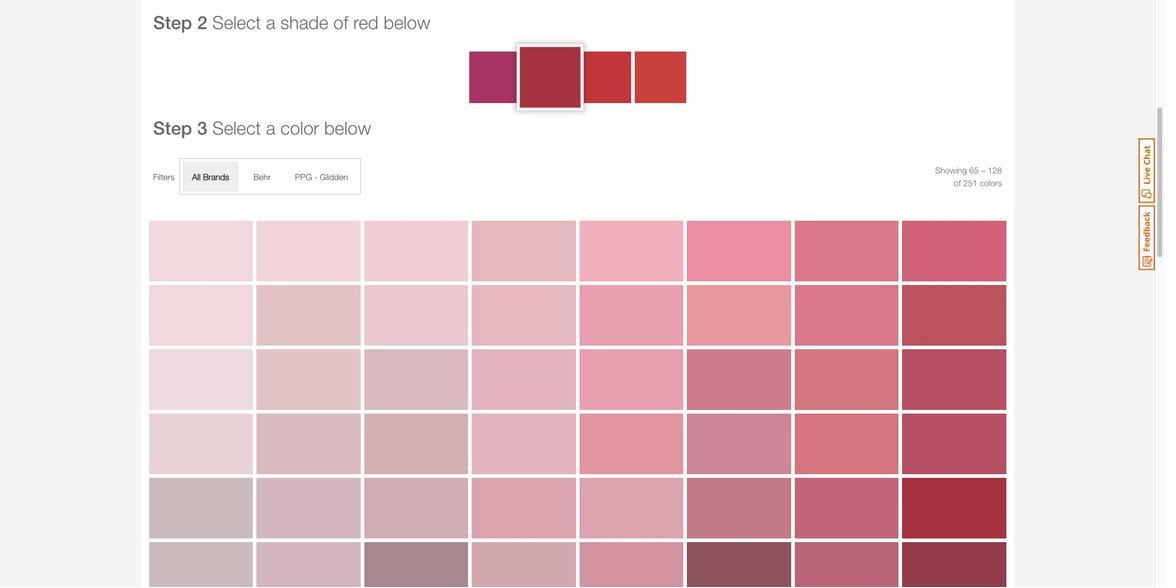 Task type: vqa. For each thing, say whether or not it's contained in the screenshot.
Step 3 'Select'
yes



Task type: describe. For each thing, give the bounding box(es) containing it.
step 3 select a color below
[[153, 117, 371, 139]]

2
[[197, 12, 207, 34]]

brand
[[203, 172, 225, 182]]

65
[[970, 165, 979, 176]]

ppg
[[295, 172, 312, 182]]

shade
[[281, 12, 328, 33]]

filters
[[153, 172, 175, 182]]

select for step 3
[[213, 117, 261, 139]]

color
[[281, 117, 319, 139]]

colors
[[980, 178, 1002, 188]]

step for step 2
[[153, 12, 192, 34]]

step 2 select a shade of red below
[[153, 12, 431, 34]]

feedback link image
[[1139, 205, 1156, 271]]

red
[[353, 12, 379, 33]]

showing 65 – 128 of 251 colors
[[936, 165, 1002, 188]]

below inside step 3 select a color below
[[324, 117, 371, 139]]

below inside step 2 select a shade of red below
[[384, 12, 431, 33]]

-
[[314, 172, 318, 182]]

behr
[[254, 172, 271, 182]]

all brand s
[[192, 172, 229, 182]]

select for step 2
[[213, 12, 261, 33]]



Task type: locate. For each thing, give the bounding box(es) containing it.
showing
[[936, 165, 967, 176]]

live chat image
[[1139, 138, 1156, 203]]

of inside showing 65 – 128 of 251 colors
[[954, 178, 961, 188]]

select right 2
[[213, 12, 261, 33]]

1 horizontal spatial of
[[954, 178, 961, 188]]

below right color
[[324, 117, 371, 139]]

1 a from the top
[[266, 12, 276, 33]]

step left 3
[[153, 117, 192, 139]]

1 horizontal spatial below
[[384, 12, 431, 33]]

below right red
[[384, 12, 431, 33]]

all
[[192, 172, 201, 182]]

2 select from the top
[[213, 117, 261, 139]]

128
[[988, 165, 1002, 176]]

–
[[982, 165, 986, 176]]

a for 3
[[266, 117, 276, 139]]

1 vertical spatial step
[[153, 117, 192, 139]]

ppg - glidden
[[295, 172, 348, 182]]

select inside step 2 select a shade of red below
[[213, 12, 261, 33]]

0 horizontal spatial of
[[334, 12, 348, 33]]

step
[[153, 12, 192, 34], [153, 117, 192, 139]]

1 vertical spatial a
[[266, 117, 276, 139]]

251
[[964, 178, 978, 188]]

0 vertical spatial step
[[153, 12, 192, 34]]

1 select from the top
[[213, 12, 261, 33]]

0 vertical spatial of
[[334, 12, 348, 33]]

s
[[225, 172, 229, 182]]

a inside step 3 select a color below
[[266, 117, 276, 139]]

of
[[334, 12, 348, 33], [954, 178, 961, 188]]

of inside step 2 select a shade of red below
[[334, 12, 348, 33]]

2 step from the top
[[153, 117, 192, 139]]

a left shade
[[266, 12, 276, 33]]

of left red
[[334, 12, 348, 33]]

a for 2
[[266, 12, 276, 33]]

of left 251
[[954, 178, 961, 188]]

0 vertical spatial select
[[213, 12, 261, 33]]

1 vertical spatial of
[[954, 178, 961, 188]]

step for step 3
[[153, 117, 192, 139]]

select inside step 3 select a color below
[[213, 117, 261, 139]]

a inside step 2 select a shade of red below
[[266, 12, 276, 33]]

a
[[266, 12, 276, 33], [266, 117, 276, 139]]

glidden
[[320, 172, 348, 182]]

3
[[197, 117, 207, 139]]

0 horizontal spatial below
[[324, 117, 371, 139]]

2 a from the top
[[266, 117, 276, 139]]

0 vertical spatial a
[[266, 12, 276, 33]]

0 vertical spatial below
[[384, 12, 431, 33]]

step left 2
[[153, 12, 192, 34]]

select right 3
[[213, 117, 261, 139]]

select
[[213, 12, 261, 33], [213, 117, 261, 139]]

1 vertical spatial below
[[324, 117, 371, 139]]

1 vertical spatial select
[[213, 117, 261, 139]]

below
[[384, 12, 431, 33], [324, 117, 371, 139]]

1 step from the top
[[153, 12, 192, 34]]

a left color
[[266, 117, 276, 139]]



